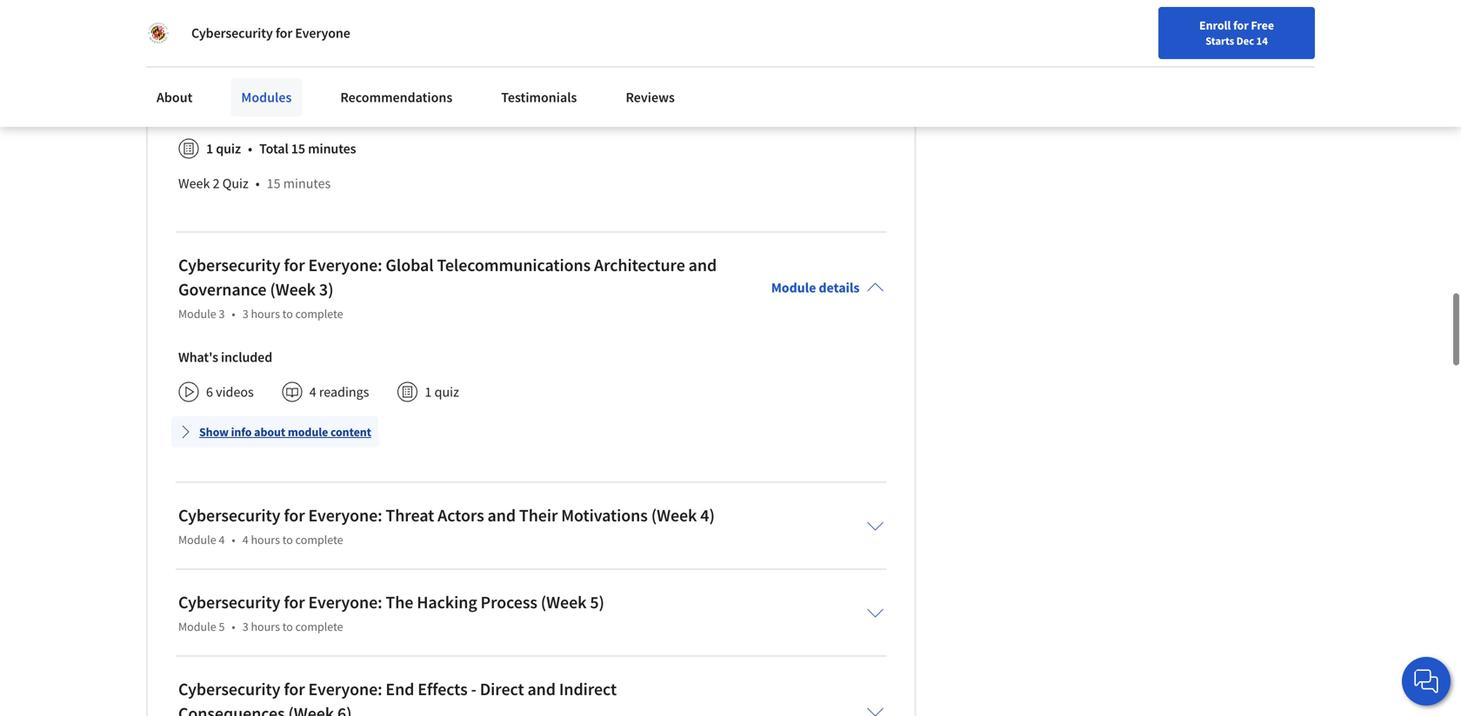 Task type: describe. For each thing, give the bounding box(es) containing it.
the
[[386, 592, 413, 614]]

• inside cybersecurity for everyone: global telecommunications architecture and governance (week 3) module 3 • 3 hours to complete
[[232, 306, 235, 322]]

about
[[157, 89, 193, 106]]

what's
[[178, 349, 218, 366]]

3 for cybersecurity for everyone: global telecommunications architecture and governance (week 3)
[[219, 306, 225, 322]]

included
[[221, 349, 272, 366]]

1 vertical spatial 15
[[267, 175, 281, 192]]

cybersecurity for cybersecurity for everyone: end effects - direct and indirect consequences (week 6)
[[178, 679, 280, 701]]

• total 45 minutes
[[268, 57, 376, 74]]

everyone: for end
[[308, 679, 382, 701]]

info about module content element
[[171, 410, 884, 459]]

1 horizontal spatial 4
[[242, 532, 248, 548]]

• inside cybersecurity for everyone: threat actors and their motivations (week 4) module 4 • 4 hours to complete
[[232, 532, 235, 548]]

content
[[330, 425, 371, 440]]

(week inside cybersecurity for everyone: threat actors and their motivations (week 4) module 4 • 4 hours to complete
[[651, 505, 697, 527]]

for for cybersecurity for everyone: the hacking process (week 5) module 5 • 3 hours to complete
[[284, 592, 305, 614]]

5)
[[590, 592, 604, 614]]

about link
[[146, 78, 203, 117]]

show
[[199, 425, 229, 440]]

cerf,
[[220, 92, 247, 109]]

university of maryland, college park image
[[146, 21, 170, 45]]

internet
[[409, 92, 455, 109]]

effects
[[418, 679, 468, 701]]

for for enroll for free starts dec 14
[[1233, 17, 1249, 33]]

cybersecurity for everyone: the hacking process (week 5) module 5 • 3 hours to complete
[[178, 592, 604, 635]]

show notifications image
[[1226, 22, 1247, 43]]

hours for cybersecurity for everyone: global telecommunications architecture and governance (week 3)
[[251, 306, 280, 322]]

process
[[481, 592, 537, 614]]

modules link
[[231, 78, 302, 117]]

direct
[[480, 679, 524, 701]]

minutes down history
[[308, 140, 356, 158]]

4 readings
[[309, 384, 369, 401]]

architecture
[[594, 255, 685, 276]]

hours inside cybersecurity for everyone: the hacking process (week 5) module 5 • 3 hours to complete
[[251, 619, 280, 635]]

module inside cybersecurity for everyone: the hacking process (week 5) module 5 • 3 hours to complete
[[178, 619, 216, 635]]

testimonials link
[[491, 78, 587, 117]]

2 horizontal spatial 4
[[309, 384, 316, 401]]

al.,
[[267, 92, 285, 109]]

for for cybersecurity for everyone: global telecommunications architecture and governance (week 3) module 3 • 3 hours to complete
[[284, 255, 305, 276]]

telecommunications
[[437, 255, 591, 276]]

recommendations link
[[330, 78, 463, 117]]

module inside cybersecurity for everyone: threat actors and their motivations (week 4) module 4 • 4 hours to complete
[[178, 532, 216, 548]]

cybersecurity for everyone: end effects - direct and indirect consequences (week 6)
[[178, 679, 617, 717]]

to for global
[[282, 306, 293, 322]]

what's included
[[178, 349, 272, 366]]

leiner, cerf, et. al., a brief history of the internet – pp. 1-9 • 45 minutes
[[178, 92, 590, 109]]

details
[[819, 279, 860, 297]]

1 button
[[1212, 11, 1261, 53]]

starts
[[1205, 34, 1234, 48]]

9
[[500, 92, 507, 109]]

reading
[[216, 57, 261, 74]]

0 vertical spatial 45
[[311, 57, 325, 74]]

1 left reading
[[206, 57, 213, 74]]

1 horizontal spatial 45
[[526, 92, 539, 109]]

3 for cybersecurity for everyone: the hacking process (week 5)
[[242, 619, 248, 635]]

• total 15 minutes
[[248, 140, 356, 158]]

hacking
[[417, 592, 477, 614]]

leiner,
[[178, 92, 217, 109]]

actors
[[438, 505, 484, 527]]

reviews link
[[615, 78, 685, 117]]

to for threat
[[282, 532, 293, 548]]

total for total 45 minutes
[[279, 57, 308, 74]]

everyone: for the
[[308, 592, 382, 614]]

a
[[287, 92, 295, 109]]

14
[[1256, 34, 1268, 48]]

2
[[213, 175, 220, 192]]

minutes up history
[[328, 57, 376, 74]]

modules
[[241, 89, 292, 106]]

consequences
[[178, 703, 285, 717]]

info
[[231, 425, 252, 440]]

chat with us image
[[1412, 668, 1440, 696]]

enroll
[[1199, 17, 1231, 33]]

cybersecurity for everyone: threat actors and their motivations (week 4) module 4 • 4 hours to complete
[[178, 505, 715, 548]]

for for cybersecurity for everyone
[[276, 24, 292, 42]]

4)
[[700, 505, 715, 527]]

motivations
[[561, 505, 648, 527]]

1 up 2
[[206, 140, 213, 158]]

cybersecurity for everyone: end effects - direct and indirect consequences (week 6) button
[[164, 667, 898, 717]]

complete for global
[[295, 306, 343, 322]]

history
[[328, 92, 370, 109]]

1 quiz inside hide info about module content region
[[206, 140, 241, 158]]

and inside cybersecurity for everyone: global telecommunications architecture and governance (week 3) module 3 • 3 hours to complete
[[688, 255, 717, 276]]

module details
[[771, 279, 860, 297]]

cybersecurity for cybersecurity for everyone: threat actors and their motivations (week 4) module 4 • 4 hours to complete
[[178, 505, 280, 527]]

reviews
[[626, 89, 675, 106]]

5
[[219, 619, 225, 635]]

dec
[[1236, 34, 1254, 48]]

testimonials
[[501, 89, 577, 106]]

for for cybersecurity for everyone: end effects - direct and indirect consequences (week 6)
[[284, 679, 305, 701]]

about
[[254, 425, 285, 440]]

cybersecurity for cybersecurity for everyone: the hacking process (week 5) module 5 • 3 hours to complete
[[178, 592, 280, 614]]

• inside cybersecurity for everyone: the hacking process (week 5) module 5 • 3 hours to complete
[[232, 619, 235, 635]]

show info about module content
[[199, 425, 371, 440]]

hide info about module content region
[[178, 0, 884, 208]]

readings
[[319, 384, 369, 401]]

(week inside the 'cybersecurity for everyone: end effects - direct and indirect consequences (week 6)'
[[288, 703, 334, 717]]



Task type: locate. For each thing, give the bounding box(es) containing it.
3
[[219, 306, 225, 322], [242, 306, 248, 322], [242, 619, 248, 635]]

threat
[[386, 505, 434, 527]]

minutes
[[328, 57, 376, 74], [542, 92, 590, 109], [308, 140, 356, 158], [283, 175, 331, 192]]

complete inside cybersecurity for everyone: threat actors and their motivations (week 4) module 4 • 4 hours to complete
[[295, 532, 343, 548]]

everyone: for threat
[[308, 505, 382, 527]]

0 horizontal spatial quiz
[[216, 140, 241, 158]]

1
[[1242, 14, 1247, 27], [206, 57, 213, 74], [206, 140, 213, 158], [425, 384, 432, 401]]

2 vertical spatial complete
[[295, 619, 343, 635]]

6
[[206, 384, 213, 401]]

total
[[279, 57, 308, 74], [259, 140, 288, 158]]

45
[[311, 57, 325, 74], [526, 92, 539, 109]]

hours inside cybersecurity for everyone: global telecommunications architecture and governance (week 3) module 3 • 3 hours to complete
[[251, 306, 280, 322]]

1 vertical spatial quiz
[[434, 384, 459, 401]]

1 vertical spatial complete
[[295, 532, 343, 548]]

and right direct
[[527, 679, 556, 701]]

0 vertical spatial hours
[[251, 306, 280, 322]]

2 horizontal spatial and
[[688, 255, 717, 276]]

pp.
[[468, 92, 486, 109]]

hours for cybersecurity for everyone: threat actors and their motivations (week 4)
[[251, 532, 280, 548]]

2 vertical spatial to
[[282, 619, 293, 635]]

1 complete from the top
[[295, 306, 343, 322]]

cybersecurity inside cybersecurity for everyone: the hacking process (week 5) module 5 • 3 hours to complete
[[178, 592, 280, 614]]

and left their
[[487, 505, 516, 527]]

1 to from the top
[[282, 306, 293, 322]]

1 vertical spatial total
[[259, 140, 288, 158]]

–
[[458, 92, 465, 109]]

complete inside cybersecurity for everyone: global telecommunications architecture and governance (week 3) module 3 • 3 hours to complete
[[295, 306, 343, 322]]

everyone: inside cybersecurity for everyone: threat actors and their motivations (week 4) module 4 • 4 hours to complete
[[308, 505, 382, 527]]

module
[[771, 279, 816, 297], [178, 306, 216, 322], [178, 532, 216, 548], [178, 619, 216, 635]]

4 everyone: from the top
[[308, 679, 382, 701]]

week
[[178, 175, 210, 192]]

complete inside cybersecurity for everyone: the hacking process (week 5) module 5 • 3 hours to complete
[[295, 619, 343, 635]]

3 complete from the top
[[295, 619, 343, 635]]

0 vertical spatial complete
[[295, 306, 343, 322]]

global
[[386, 255, 434, 276]]

6)
[[337, 703, 352, 717]]

0 horizontal spatial and
[[487, 505, 516, 527]]

None search field
[[248, 11, 665, 46]]

2 everyone: from the top
[[308, 505, 382, 527]]

of
[[372, 92, 384, 109]]

•
[[268, 57, 272, 74], [514, 92, 519, 109], [248, 140, 252, 158], [256, 175, 260, 192], [232, 306, 235, 322], [232, 532, 235, 548], [232, 619, 235, 635]]

0 vertical spatial 1 quiz
[[206, 140, 241, 158]]

cybersecurity up the consequences
[[178, 679, 280, 701]]

to
[[282, 306, 293, 322], [282, 532, 293, 548], [282, 619, 293, 635]]

0 horizontal spatial 45
[[311, 57, 325, 74]]

3 to from the top
[[282, 619, 293, 635]]

0 vertical spatial and
[[688, 255, 717, 276]]

15
[[291, 140, 305, 158], [267, 175, 281, 192]]

module
[[288, 425, 328, 440]]

1 horizontal spatial 1 quiz
[[425, 384, 459, 401]]

1 left free in the top of the page
[[1242, 14, 1247, 27]]

to inside cybersecurity for everyone: global telecommunications architecture and governance (week 3) module 3 • 3 hours to complete
[[282, 306, 293, 322]]

cybersecurity up 1 reading
[[191, 24, 273, 42]]

3 everyone: from the top
[[308, 592, 382, 614]]

0 vertical spatial total
[[279, 57, 308, 74]]

cybersecurity
[[191, 24, 273, 42], [178, 255, 280, 276], [178, 505, 280, 527], [178, 592, 280, 614], [178, 679, 280, 701]]

1 quiz
[[206, 140, 241, 158], [425, 384, 459, 401]]

45 right 9
[[526, 92, 539, 109]]

everyone: left the on the left
[[308, 592, 382, 614]]

cybersecurity for everyone: global telecommunications architecture and governance (week 3) module 3 • 3 hours to complete
[[178, 255, 717, 322]]

to inside cybersecurity for everyone: the hacking process (week 5) module 5 • 3 hours to complete
[[282, 619, 293, 635]]

2 to from the top
[[282, 532, 293, 548]]

english button
[[1096, 0, 1201, 57]]

quiz
[[216, 140, 241, 158], [434, 384, 459, 401]]

cybersecurity up governance
[[178, 255, 280, 276]]

for
[[1233, 17, 1249, 33], [276, 24, 292, 42], [284, 255, 305, 276], [284, 505, 305, 527], [284, 592, 305, 614], [284, 679, 305, 701]]

quiz inside hide info about module content region
[[216, 140, 241, 158]]

for inside cybersecurity for everyone: the hacking process (week 5) module 5 • 3 hours to complete
[[284, 592, 305, 614]]

indirect
[[559, 679, 617, 701]]

for inside enroll for free starts dec 14
[[1233, 17, 1249, 33]]

15 down a
[[291, 140, 305, 158]]

1 everyone: from the top
[[308, 255, 382, 276]]

2 vertical spatial hours
[[251, 619, 280, 635]]

everyone: for global
[[308, 255, 382, 276]]

hours inside cybersecurity for everyone: threat actors and their motivations (week 4) module 4 • 4 hours to complete
[[251, 532, 280, 548]]

enroll for free starts dec 14
[[1199, 17, 1274, 48]]

complete for threat
[[295, 532, 343, 548]]

and inside cybersecurity for everyone: threat actors and their motivations (week 4) module 4 • 4 hours to complete
[[487, 505, 516, 527]]

et.
[[249, 92, 264, 109]]

-
[[471, 679, 476, 701]]

week 2 quiz • 15 minutes
[[178, 175, 331, 192]]

(week inside cybersecurity for everyone: global telecommunications architecture and governance (week 3) module 3 • 3 hours to complete
[[270, 279, 316, 301]]

3)
[[319, 279, 333, 301]]

everyone: inside the 'cybersecurity for everyone: end effects - direct and indirect consequences (week 6)'
[[308, 679, 382, 701]]

15 right quiz
[[267, 175, 281, 192]]

4
[[309, 384, 316, 401], [219, 532, 225, 548], [242, 532, 248, 548]]

the
[[387, 92, 406, 109]]

6 videos
[[206, 384, 254, 401]]

everyone
[[295, 24, 350, 42]]

everyone: left threat
[[308, 505, 382, 527]]

1-
[[489, 92, 500, 109]]

and inside the 'cybersecurity for everyone: end effects - direct and indirect consequences (week 6)'
[[527, 679, 556, 701]]

total up a
[[279, 57, 308, 74]]

(week left the 3)
[[270, 279, 316, 301]]

their
[[519, 505, 558, 527]]

3 inside cybersecurity for everyone: the hacking process (week 5) module 5 • 3 hours to complete
[[242, 619, 248, 635]]

cybersecurity for everyone
[[191, 24, 350, 42]]

free
[[1251, 17, 1274, 33]]

cybersecurity inside cybersecurity for everyone: global telecommunications architecture and governance (week 3) module 3 • 3 hours to complete
[[178, 255, 280, 276]]

cybersecurity down info
[[178, 505, 280, 527]]

minutes right 9
[[542, 92, 590, 109]]

cybersecurity for cybersecurity for everyone
[[191, 24, 273, 42]]

2 hours from the top
[[251, 532, 280, 548]]

1 vertical spatial to
[[282, 532, 293, 548]]

1 reading
[[206, 57, 261, 74]]

minutes down • total 15 minutes at the top left
[[283, 175, 331, 192]]

everyone: inside cybersecurity for everyone: global telecommunications architecture and governance (week 3) module 3 • 3 hours to complete
[[308, 255, 382, 276]]

for inside cybersecurity for everyone: global telecommunications architecture and governance (week 3) module 3 • 3 hours to complete
[[284, 255, 305, 276]]

recommendations
[[340, 89, 452, 106]]

1 vertical spatial 45
[[526, 92, 539, 109]]

(week inside cybersecurity for everyone: the hacking process (week 5) module 5 • 3 hours to complete
[[541, 592, 587, 614]]

(week
[[270, 279, 316, 301], [651, 505, 697, 527], [541, 592, 587, 614], [288, 703, 334, 717]]

everyone: inside cybersecurity for everyone: the hacking process (week 5) module 5 • 3 hours to complete
[[308, 592, 382, 614]]

1 vertical spatial hours
[[251, 532, 280, 548]]

(week left 6)
[[288, 703, 334, 717]]

brief
[[298, 92, 325, 109]]

cybersecurity up 5
[[178, 592, 280, 614]]

quiz
[[222, 175, 249, 192]]

1 right readings
[[425, 384, 432, 401]]

1 hours from the top
[[251, 306, 280, 322]]

1 vertical spatial 1 quiz
[[425, 384, 459, 401]]

0 vertical spatial 15
[[291, 140, 305, 158]]

2 vertical spatial and
[[527, 679, 556, 701]]

0 horizontal spatial 15
[[267, 175, 281, 192]]

and right architecture
[[688, 255, 717, 276]]

0 horizontal spatial 4
[[219, 532, 225, 548]]

1 horizontal spatial quiz
[[434, 384, 459, 401]]

everyone: up the 3)
[[308, 255, 382, 276]]

cybersecurity inside the 'cybersecurity for everyone: end effects - direct and indirect consequences (week 6)'
[[178, 679, 280, 701]]

total up week 2 quiz • 15 minutes
[[259, 140, 288, 158]]

1 vertical spatial and
[[487, 505, 516, 527]]

cybersecurity for cybersecurity for everyone: global telecommunications architecture and governance (week 3) module 3 • 3 hours to complete
[[178, 255, 280, 276]]

cybersecurity inside cybersecurity for everyone: threat actors and their motivations (week 4) module 4 • 4 hours to complete
[[178, 505, 280, 527]]

for inside cybersecurity for everyone: threat actors and their motivations (week 4) module 4 • 4 hours to complete
[[284, 505, 305, 527]]

end
[[386, 679, 414, 701]]

for for cybersecurity for everyone: threat actors and their motivations (week 4) module 4 • 4 hours to complete
[[284, 505, 305, 527]]

everyone: up 6)
[[308, 679, 382, 701]]

to inside cybersecurity for everyone: threat actors and their motivations (week 4) module 4 • 4 hours to complete
[[282, 532, 293, 548]]

1 horizontal spatial and
[[527, 679, 556, 701]]

show info about module content button
[[171, 417, 378, 448]]

0 vertical spatial quiz
[[216, 140, 241, 158]]

total for total 15 minutes
[[259, 140, 288, 158]]

english
[[1127, 20, 1170, 37]]

2 complete from the top
[[295, 532, 343, 548]]

governance
[[178, 279, 266, 301]]

3 hours from the top
[[251, 619, 280, 635]]

videos
[[216, 384, 254, 401]]

1 inside 1 "button"
[[1242, 14, 1247, 27]]

(week left 4)
[[651, 505, 697, 527]]

45 down everyone
[[311, 57, 325, 74]]

0 vertical spatial to
[[282, 306, 293, 322]]

everyone:
[[308, 255, 382, 276], [308, 505, 382, 527], [308, 592, 382, 614], [308, 679, 382, 701]]

(week left 5)
[[541, 592, 587, 614]]

module inside cybersecurity for everyone: global telecommunications architecture and governance (week 3) module 3 • 3 hours to complete
[[178, 306, 216, 322]]

for inside the 'cybersecurity for everyone: end effects - direct and indirect consequences (week 6)'
[[284, 679, 305, 701]]

0 horizontal spatial 1 quiz
[[206, 140, 241, 158]]

hours
[[251, 306, 280, 322], [251, 532, 280, 548], [251, 619, 280, 635]]

1 horizontal spatial 15
[[291, 140, 305, 158]]



Task type: vqa. For each thing, say whether or not it's contained in the screenshot.
details
yes



